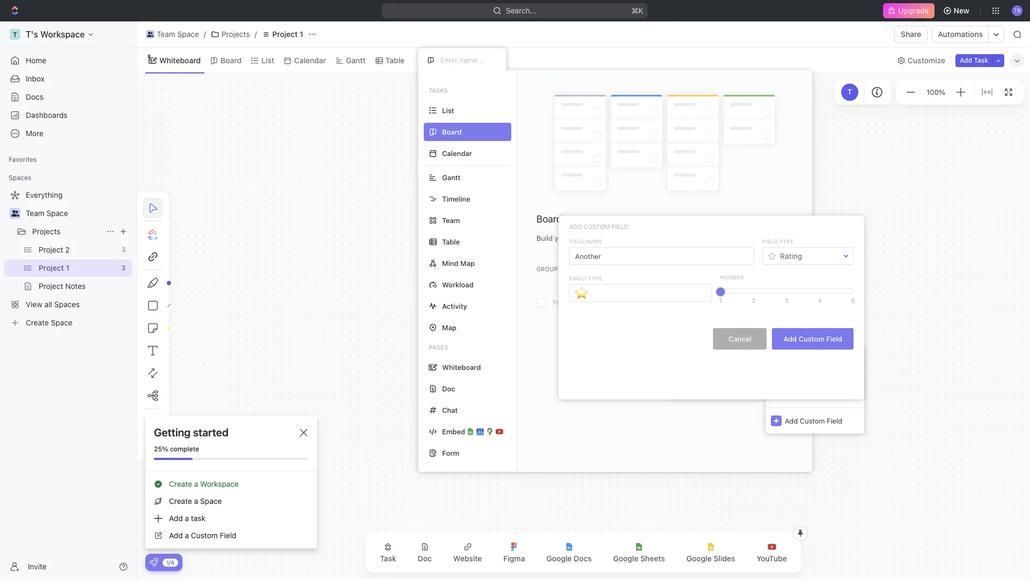 Task type: locate. For each thing, give the bounding box(es) containing it.
add inside add custom field button
[[784, 335, 797, 343]]

google left sheets
[[614, 555, 639, 564]]

0 vertical spatial table
[[386, 56, 405, 65]]

0 horizontal spatial projects
[[32, 227, 61, 236]]

field
[[612, 223, 629, 230], [570, 238, 585, 245], [763, 238, 778, 245], [827, 335, 843, 343], [827, 417, 843, 425], [220, 531, 237, 541]]

tree
[[4, 187, 132, 332]]

custom inside dropdown button
[[800, 417, 825, 425]]

1 vertical spatial add custom field
[[784, 335, 843, 343]]

doc right task button
[[418, 555, 432, 564]]

upgrade link
[[884, 3, 935, 18]]

0 vertical spatial board
[[221, 56, 242, 65]]

project
[[273, 30, 298, 39]]

1 horizontal spatial map
[[461, 259, 475, 268]]

1 vertical spatial team space link
[[26, 205, 130, 222]]

gantt link
[[344, 53, 366, 68]]

table right gantt link
[[386, 56, 405, 65]]

1 vertical spatial create
[[169, 497, 192, 506]]

1 create from the top
[[169, 480, 192, 489]]

0 horizontal spatial table
[[386, 56, 405, 65]]

1 right status
[[720, 297, 722, 304]]

space up whiteboard link
[[177, 30, 199, 39]]

activity
[[442, 302, 467, 311]]

board
[[221, 56, 242, 65], [537, 214, 562, 225]]

type for emoji type ⭐
[[588, 275, 603, 282]]

⭐
[[575, 286, 588, 301]]

map down 'activity'
[[442, 323, 457, 332]]

dashboards link
[[4, 107, 132, 124]]

a for task
[[185, 514, 189, 523]]

Search... text field
[[787, 350, 859, 366]]

0 horizontal spatial team space link
[[26, 205, 130, 222]]

⭐ button
[[570, 284, 712, 302]]

0 vertical spatial create
[[169, 480, 192, 489]]

2 google from the left
[[614, 555, 639, 564]]

list down "view"
[[442, 106, 454, 115]]

calendar up timeline
[[442, 149, 472, 158]]

doc
[[442, 385, 456, 393], [418, 555, 432, 564]]

team right user group icon
[[26, 209, 44, 218]]

0 horizontal spatial doc
[[418, 555, 432, 564]]

0 horizontal spatial space
[[46, 209, 68, 218]]

1 vertical spatial doc
[[418, 555, 432, 564]]

1 horizontal spatial list
[[442, 106, 454, 115]]

cancel button
[[714, 329, 767, 350]]

favorites button
[[4, 154, 41, 166]]

1 vertical spatial projects link
[[32, 223, 102, 240]]

2 / from the left
[[255, 30, 257, 39]]

0 vertical spatial task
[[975, 56, 989, 64]]

0 horizontal spatial projects link
[[32, 223, 102, 240]]

priority button
[[676, 324, 766, 341]]

by:
[[582, 266, 592, 273]]

create up add a task
[[169, 497, 192, 506]]

1 horizontal spatial doc
[[442, 385, 456, 393]]

0 vertical spatial projects link
[[208, 28, 253, 41]]

space
[[177, 30, 199, 39], [46, 209, 68, 218], [200, 497, 222, 506]]

1 horizontal spatial type
[[780, 238, 794, 245]]

25%
[[154, 446, 168, 454]]

doc up chat in the left of the page
[[442, 385, 456, 393]]

projects inside sidebar 'navigation'
[[32, 227, 61, 236]]

list down project 1 link
[[262, 56, 274, 65]]

map right mind
[[461, 259, 475, 268]]

board
[[560, 266, 581, 273]]

automations button
[[933, 26, 989, 42]]

a up create a space
[[194, 480, 198, 489]]

projects
[[222, 30, 250, 39], [32, 227, 61, 236]]

0 horizontal spatial calendar
[[294, 56, 326, 65]]

task left 'doc' "button"
[[380, 555, 397, 564]]

team space up whiteboard link
[[157, 30, 199, 39]]

mind
[[442, 259, 459, 268]]

t
[[848, 88, 853, 96]]

1 vertical spatial calendar
[[442, 149, 472, 158]]

2 vertical spatial space
[[200, 497, 222, 506]]

whiteboard
[[159, 56, 201, 65], [442, 363, 481, 372]]

create a space
[[169, 497, 222, 506]]

2 create from the top
[[169, 497, 192, 506]]

0 vertical spatial whiteboard
[[159, 56, 201, 65]]

team space inside sidebar 'navigation'
[[26, 209, 68, 218]]

sidebar navigation
[[0, 21, 137, 580]]

1 horizontal spatial 1
[[720, 297, 722, 304]]

0 vertical spatial docs
[[26, 92, 43, 101]]

1 right project
[[300, 30, 303, 39]]

1 horizontal spatial board
[[537, 214, 562, 225]]

0 vertical spatial calendar
[[294, 56, 326, 65]]

0 horizontal spatial whiteboard
[[159, 56, 201, 65]]

automations
[[939, 30, 983, 39]]

1 horizontal spatial gantt
[[442, 173, 461, 182]]

0 vertical spatial doc
[[442, 385, 456, 393]]

website button
[[445, 537, 491, 570]]

google for google sheets
[[614, 555, 639, 564]]

1 vertical spatial 1
[[720, 297, 722, 304]]

list inside "link"
[[262, 56, 274, 65]]

1 horizontal spatial /
[[255, 30, 257, 39]]

projects link
[[208, 28, 253, 41], [32, 223, 102, 240]]

0 horizontal spatial gantt
[[346, 56, 366, 65]]

add custom field
[[570, 223, 629, 230], [784, 335, 843, 343], [785, 417, 843, 425]]

name
[[587, 238, 603, 245]]

map
[[461, 259, 475, 268], [442, 323, 457, 332]]

1 vertical spatial projects
[[32, 227, 61, 236]]

team down timeline
[[442, 216, 460, 225]]

inbox
[[26, 74, 45, 83]]

1 horizontal spatial table
[[442, 238, 460, 246]]

0 horizontal spatial /
[[204, 30, 206, 39]]

google sheets
[[614, 555, 665, 564]]

0 horizontal spatial map
[[442, 323, 457, 332]]

rating button
[[763, 247, 854, 265]]

0 horizontal spatial team
[[26, 209, 44, 218]]

1 horizontal spatial docs
[[574, 555, 592, 564]]

1 vertical spatial team space
[[26, 209, 68, 218]]

whiteboard left "board" link
[[159, 56, 201, 65]]

board left list "link"
[[221, 56, 242, 65]]

a left task
[[185, 514, 189, 523]]

team right user group image
[[157, 30, 175, 39]]

team space right user group icon
[[26, 209, 68, 218]]

0 horizontal spatial team space
[[26, 209, 68, 218]]

a for space
[[194, 497, 198, 506]]

type for field type
[[780, 238, 794, 245]]

task down automations button
[[975, 56, 989, 64]]

emoji
[[570, 275, 587, 282]]

1 horizontal spatial team space
[[157, 30, 199, 39]]

google right figma
[[547, 555, 572, 564]]

0 vertical spatial type
[[780, 238, 794, 245]]

tree inside sidebar 'navigation'
[[4, 187, 132, 332]]

due date
[[668, 265, 696, 273]]

0 vertical spatial map
[[461, 259, 475, 268]]

table
[[386, 56, 405, 65], [442, 238, 460, 246]]

0 vertical spatial projects
[[222, 30, 250, 39]]

add custom field button
[[766, 408, 865, 434]]

gantt left table "link"
[[346, 56, 366, 65]]

create up create a space
[[169, 480, 192, 489]]

1 horizontal spatial calendar
[[442, 149, 472, 158]]

1 vertical spatial type
[[588, 275, 603, 282]]

calendar down project 1
[[294, 56, 326, 65]]

⌘k
[[632, 6, 644, 15]]

team
[[157, 30, 175, 39], [26, 209, 44, 218], [442, 216, 460, 225]]

1 horizontal spatial whiteboard
[[442, 363, 481, 372]]

0 horizontal spatial list
[[262, 56, 274, 65]]

number
[[720, 274, 744, 281]]

0 horizontal spatial google
[[547, 555, 572, 564]]

0 vertical spatial list
[[262, 56, 274, 65]]

4
[[818, 297, 822, 304]]

100% button
[[925, 86, 948, 99]]

type up rating in the top right of the page
[[780, 238, 794, 245]]

google
[[547, 555, 572, 564], [614, 555, 639, 564], [687, 555, 712, 564]]

tree containing team space
[[4, 187, 132, 332]]

add inside add task button
[[960, 56, 973, 64]]

type down the by:
[[588, 275, 603, 282]]

view button
[[418, 53, 453, 68]]

0 vertical spatial team space
[[157, 30, 199, 39]]

invite
[[28, 562, 47, 571]]

due
[[668, 265, 680, 273]]

space down create a workspace
[[200, 497, 222, 506]]

3
[[785, 297, 789, 304]]

team space link inside sidebar 'navigation'
[[26, 205, 130, 222]]

1 google from the left
[[547, 555, 572, 564]]

2 vertical spatial add custom field
[[785, 417, 843, 425]]

complete
[[170, 446, 199, 454]]

rating
[[781, 252, 803, 261]]

type inside emoji type ⭐
[[588, 275, 603, 282]]

a
[[194, 480, 198, 489], [194, 497, 198, 506], [185, 514, 189, 523], [185, 531, 189, 541]]

chat
[[442, 406, 458, 415]]

1 vertical spatial task
[[380, 555, 397, 564]]

1 horizontal spatial space
[[177, 30, 199, 39]]

1 vertical spatial docs
[[574, 555, 592, 564]]

table up mind
[[442, 238, 460, 246]]

custom
[[584, 223, 610, 230], [799, 335, 825, 343], [800, 417, 825, 425], [191, 531, 218, 541]]

google slides button
[[678, 537, 744, 570]]

gantt up timeline
[[442, 173, 461, 182]]

2 horizontal spatial google
[[687, 555, 712, 564]]

space right user group icon
[[46, 209, 68, 218]]

1 vertical spatial gantt
[[442, 173, 461, 182]]

search...
[[506, 6, 537, 15]]

whiteboard up chat in the left of the page
[[442, 363, 481, 372]]

field name
[[570, 238, 603, 245]]

figma button
[[495, 537, 534, 570]]

project 1
[[273, 30, 303, 39]]

date
[[682, 265, 696, 273]]

Enter name... text field
[[570, 247, 755, 265]]

1 vertical spatial whiteboard
[[442, 363, 481, 372]]

0 horizontal spatial docs
[[26, 92, 43, 101]]

0 horizontal spatial 1
[[300, 30, 303, 39]]

youtube
[[757, 555, 787, 564]]

0 vertical spatial team space link
[[143, 28, 202, 41]]

list
[[262, 56, 274, 65], [442, 106, 454, 115]]

0 horizontal spatial type
[[588, 275, 603, 282]]

team space
[[157, 30, 199, 39], [26, 209, 68, 218]]

sheets
[[641, 555, 665, 564]]

board up group
[[537, 214, 562, 225]]

a up task
[[194, 497, 198, 506]]

0 vertical spatial add custom field
[[570, 223, 629, 230]]

1 horizontal spatial google
[[614, 555, 639, 564]]

2 horizontal spatial team
[[442, 216, 460, 225]]

3 google from the left
[[687, 555, 712, 564]]

1 horizontal spatial team
[[157, 30, 175, 39]]

google left slides
[[687, 555, 712, 564]]

share button
[[895, 26, 928, 43]]

team inside sidebar 'navigation'
[[26, 209, 44, 218]]

new button
[[939, 2, 976, 19]]

user group image
[[11, 210, 19, 217]]

1 vertical spatial space
[[46, 209, 68, 218]]

task
[[975, 56, 989, 64], [380, 555, 397, 564]]

a down add a task
[[185, 531, 189, 541]]

space inside sidebar 'navigation'
[[46, 209, 68, 218]]



Task type: describe. For each thing, give the bounding box(es) containing it.
customize
[[908, 56, 946, 65]]

100%
[[927, 88, 946, 96]]

view
[[432, 56, 449, 65]]

2 horizontal spatial space
[[200, 497, 222, 506]]

table link
[[384, 53, 405, 68]]

add a task
[[169, 514, 206, 523]]

onboarding checklist button element
[[150, 559, 158, 567]]

5
[[852, 297, 855, 304]]

google for google docs
[[547, 555, 572, 564]]

create a workspace
[[169, 480, 239, 489]]

field inside dropdown button
[[827, 417, 843, 425]]

1 horizontal spatial task
[[975, 56, 989, 64]]

form
[[442, 449, 460, 458]]

status
[[693, 294, 715, 303]]

add task button
[[956, 54, 993, 67]]

new
[[954, 6, 970, 15]]

slides
[[714, 555, 736, 564]]

website
[[454, 555, 482, 564]]

docs link
[[4, 89, 132, 106]]

workload
[[442, 280, 474, 289]]

1 vertical spatial board
[[537, 214, 562, 225]]

google slides
[[687, 555, 736, 564]]

1 vertical spatial list
[[442, 106, 454, 115]]

1/4
[[166, 560, 175, 566]]

calendar inside "link"
[[294, 56, 326, 65]]

0 vertical spatial gantt
[[346, 56, 366, 65]]

1 / from the left
[[204, 30, 206, 39]]

group board by:
[[537, 266, 592, 273]]

field inside button
[[827, 335, 843, 343]]

docs inside sidebar 'navigation'
[[26, 92, 43, 101]]

getting started
[[154, 427, 229, 439]]

1 horizontal spatial team space link
[[143, 28, 202, 41]]

Enter name... field
[[440, 55, 498, 65]]

field type
[[763, 238, 794, 245]]

user group image
[[147, 32, 154, 37]]

1 vertical spatial map
[[442, 323, 457, 332]]

add inside add custom field dropdown button
[[785, 417, 798, 425]]

home
[[26, 56, 46, 65]]

started
[[193, 427, 229, 439]]

1 vertical spatial table
[[442, 238, 460, 246]]

a for custom
[[185, 531, 189, 541]]

google for google slides
[[687, 555, 712, 564]]

0 horizontal spatial task
[[380, 555, 397, 564]]

a for workspace
[[194, 480, 198, 489]]

0 vertical spatial space
[[177, 30, 199, 39]]

whiteboard link
[[157, 53, 201, 68]]

emoji type ⭐
[[570, 275, 603, 301]]

due date button
[[648, 260, 793, 278]]

0 horizontal spatial board
[[221, 56, 242, 65]]

custom inside button
[[799, 335, 825, 343]]

table inside table "link"
[[386, 56, 405, 65]]

spaces
[[9, 174, 31, 182]]

upgrade
[[899, 6, 930, 15]]

add custom field inside dropdown button
[[785, 417, 843, 425]]

youtube button
[[749, 537, 796, 570]]

mind map
[[442, 259, 475, 268]]

1 horizontal spatial projects link
[[208, 28, 253, 41]]

workspace
[[200, 480, 239, 489]]

board link
[[219, 53, 242, 68]]

task button
[[372, 537, 405, 570]]

home link
[[4, 52, 132, 69]]

google docs button
[[538, 537, 601, 570]]

onboarding checklist button image
[[150, 559, 158, 567]]

25% complete
[[154, 446, 199, 454]]

share
[[901, 30, 922, 39]]

2
[[752, 297, 756, 304]]

getting
[[154, 427, 191, 439]]

add custom field button
[[773, 329, 854, 350]]

status button
[[676, 290, 766, 307]]

create for create a space
[[169, 497, 192, 506]]

figma
[[504, 555, 525, 564]]

project 1 link
[[259, 28, 306, 41]]

google sheets button
[[605, 537, 674, 570]]

dashboards
[[26, 111, 67, 120]]

group
[[537, 266, 558, 273]]

embed
[[442, 428, 465, 436]]

add custom field inside button
[[784, 335, 843, 343]]

google docs
[[547, 555, 592, 564]]

list link
[[259, 53, 274, 68]]

docs inside button
[[574, 555, 592, 564]]

cancel
[[729, 335, 752, 343]]

customize button
[[894, 53, 949, 68]]

create for create a workspace
[[169, 480, 192, 489]]

doc button
[[409, 537, 441, 570]]

add task
[[960, 56, 989, 64]]

view button
[[418, 48, 453, 73]]

1 horizontal spatial projects
[[222, 30, 250, 39]]

task
[[191, 514, 206, 523]]

0 vertical spatial 1
[[300, 30, 303, 39]]

calendar link
[[292, 53, 326, 68]]

add a custom field
[[169, 531, 237, 541]]

favorites
[[9, 156, 37, 164]]

priority
[[693, 328, 718, 337]]

inbox link
[[4, 70, 132, 88]]

timeline
[[442, 195, 471, 203]]

doc inside "button"
[[418, 555, 432, 564]]

close image
[[300, 429, 308, 437]]



Task type: vqa. For each thing, say whether or not it's contained in the screenshot.
Show's more
no



